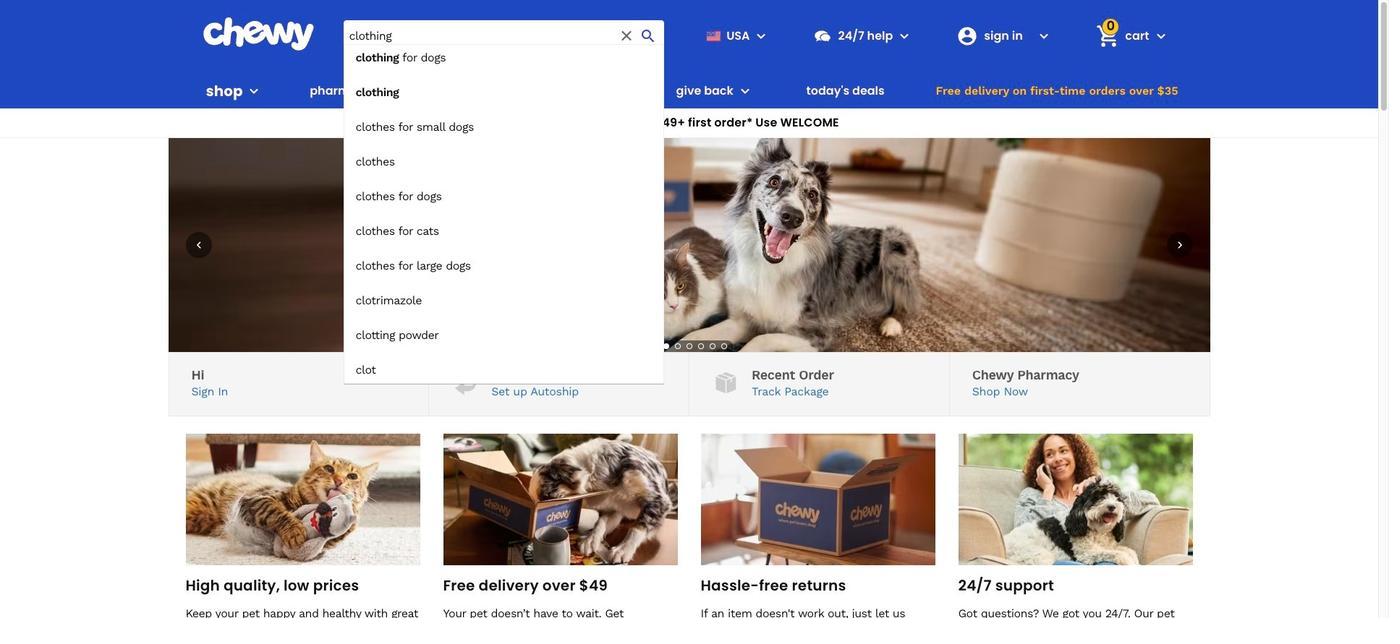 Task type: describe. For each thing, give the bounding box(es) containing it.
2 / image from the left
[[712, 369, 740, 397]]

chewy support image
[[814, 26, 832, 45]]

help menu image
[[896, 27, 913, 45]]

list box inside site banner
[[343, 44, 665, 384]]

Product search field
[[343, 20, 665, 384]]

cart menu image
[[1152, 27, 1170, 45]]

new customer offer. free $20 egift card with $49+ order* shop now. image
[[168, 138, 1210, 352]]

choose slide to display. group
[[660, 341, 730, 352]]

menu image
[[246, 82, 263, 100]]

account menu image
[[1036, 27, 1053, 45]]

submit search image
[[640, 27, 657, 45]]

menu image
[[753, 27, 770, 45]]

items image
[[1095, 23, 1121, 49]]



Task type: vqa. For each thing, say whether or not it's contained in the screenshot.
account menu icon
yes



Task type: locate. For each thing, give the bounding box(es) containing it.
chewy home image
[[202, 17, 314, 51]]

site banner
[[0, 0, 1378, 384]]

delete search image
[[618, 27, 636, 45]]

list box
[[343, 44, 665, 384]]

give back menu image
[[737, 82, 754, 100]]

0 horizontal spatial / image
[[452, 369, 480, 397]]

/ image
[[452, 369, 480, 397], [712, 369, 740, 397]]

1 horizontal spatial / image
[[712, 369, 740, 397]]

1 / image from the left
[[452, 369, 480, 397]]

Search text field
[[343, 20, 665, 51]]



